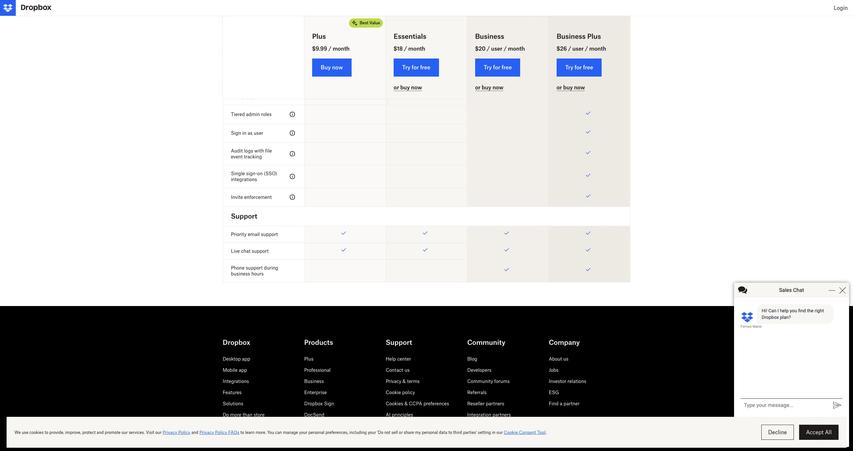 Task type: describe. For each thing, give the bounding box(es) containing it.
cookie policy link
[[386, 390, 415, 395]]

$26 / user / month
[[557, 45, 607, 52]]

1
[[231, 82, 233, 88]]

docsend
[[304, 412, 324, 418]]

try for second or buy now button from right's try for free button
[[484, 64, 492, 71]]

privacy
[[386, 379, 402, 384]]

access
[[243, 434, 258, 440]]

1 included element from the left
[[468, 0, 549, 19]]

1 or buy now from the left
[[394, 84, 422, 91]]

cookie
[[386, 390, 401, 395]]

learning
[[386, 434, 405, 440]]

/ for $18
[[404, 45, 407, 52]]

1 horizontal spatial sign
[[324, 401, 334, 406]]

2 try for free from the left
[[484, 64, 512, 71]]

developers
[[468, 367, 492, 373]]

about us
[[549, 356, 569, 362]]

partners for integration
[[493, 412, 511, 418]]

buy now
[[321, 64, 343, 71]]

blog
[[468, 356, 478, 362]]

desktop app
[[223, 356, 250, 362]]

user for $26
[[573, 45, 584, 52]]

product updates link
[[304, 434, 340, 440]]

1 free from the left
[[421, 64, 431, 71]]

4 month from the left
[[590, 45, 607, 52]]

do more than store
[[223, 412, 265, 418]]

& for cookies
[[405, 401, 408, 406]]

about us link
[[549, 356, 569, 362]]

2 month from the left
[[409, 45, 426, 52]]

/ for $26
[[569, 45, 572, 52]]

support for priority email support
[[261, 232, 278, 237]]

privacy & terms
[[386, 379, 420, 384]]

contact us link
[[386, 367, 410, 373]]

try for free button for third or buy now button from the left
[[557, 59, 602, 77]]

buy now button
[[313, 59, 352, 77]]

or for 1st or buy now button
[[394, 84, 399, 91]]

$18
[[394, 45, 403, 52]]

$26
[[557, 45, 567, 52]]

esg link
[[549, 390, 559, 395]]

2 free from the left
[[502, 64, 512, 71]]

/ for $20
[[487, 45, 490, 52]]

for for second or buy now button from right
[[494, 64, 501, 71]]

1 vertical spatial support
[[386, 338, 412, 347]]

tracking
[[244, 154, 262, 160]]

support for live chat support
[[252, 248, 269, 254]]

us for about us
[[564, 356, 569, 362]]

investor
[[549, 379, 567, 384]]

buy for second or buy now button from right
[[482, 84, 492, 91]]

try for free button for 1st or buy now button
[[394, 59, 439, 77]]

sign-
[[246, 171, 257, 176]]

cookies & ccpa preferences link
[[386, 401, 449, 406]]

professional link
[[304, 367, 331, 373]]

cookies & ccpa preferences
[[386, 401, 449, 406]]

support inside phone support during business hours
[[246, 265, 263, 271]]

try for 1st or buy now button try for free button
[[403, 64, 411, 71]]

features
[[223, 390, 242, 395]]

priority email support
[[231, 232, 278, 237]]

jobs link
[[549, 367, 559, 373]]

cookies
[[386, 401, 403, 406]]

now for second or buy now button from right
[[493, 84, 504, 91]]

reseller partners link
[[468, 401, 504, 406]]

1 try for free from the left
[[403, 64, 431, 71]]

store
[[254, 412, 265, 418]]

buy
[[321, 64, 331, 71]]

essentials
[[394, 32, 427, 40]]

community forums
[[468, 379, 510, 384]]

try for free button for second or buy now button from right
[[476, 59, 521, 77]]

cookie policy
[[386, 390, 415, 395]]

now inside button
[[332, 64, 343, 71]]

learning resources link
[[386, 434, 428, 440]]

referrals link
[[468, 390, 487, 395]]

app for desktop app
[[242, 356, 250, 362]]

3 month from the left
[[508, 45, 525, 52]]

$9.99 / month
[[313, 45, 350, 52]]

login
[[834, 5, 848, 11]]

2 included element from the left
[[549, 0, 630, 19]]

principles
[[392, 412, 413, 418]]

hours
[[251, 271, 264, 277]]

dropbox for dropbox
[[223, 338, 250, 347]]

security
[[223, 423, 241, 429]]

ai principles
[[386, 412, 413, 418]]

do
[[223, 412, 229, 418]]

$20
[[476, 45, 486, 52]]

for for third or buy now button from the left
[[575, 64, 582, 71]]

desktop
[[223, 356, 241, 362]]

investor relations
[[549, 379, 587, 384]]

standard image for sign in as user
[[289, 129, 296, 137]]

community forums link
[[468, 379, 510, 384]]

plus link
[[304, 356, 314, 362]]

enforcement
[[244, 194, 272, 200]]

on
[[257, 171, 263, 176]]

audit
[[231, 148, 243, 154]]

as
[[248, 130, 253, 136]]

desktop app link
[[223, 356, 250, 362]]

integration partners link
[[468, 412, 511, 418]]

4 / from the left
[[504, 45, 507, 52]]

do more than store link
[[223, 412, 265, 418]]

single
[[231, 171, 245, 176]]

business plus
[[557, 32, 601, 40]]

priority
[[231, 232, 247, 237]]

us for contact us
[[405, 367, 410, 373]]

professional
[[304, 367, 331, 373]]

relations
[[568, 379, 587, 384]]

or for second or buy now button from right
[[476, 84, 481, 91]]

company
[[549, 338, 580, 347]]

enterprise link
[[304, 390, 327, 395]]

business for business link
[[304, 379, 324, 384]]

partner
[[564, 401, 580, 406]]

reseller
[[468, 401, 485, 406]]

find a partner link
[[549, 401, 580, 406]]

0 horizontal spatial user
[[254, 130, 263, 136]]

best
[[360, 20, 369, 25]]

tiered admin roles
[[231, 112, 272, 117]]

$20 / user / month
[[476, 45, 525, 52]]

try for try for free button for third or buy now button from the left
[[566, 64, 574, 71]]

docsend link
[[304, 412, 324, 418]]

solutions
[[223, 401, 243, 406]]

mobile app link
[[223, 367, 247, 373]]



Task type: locate. For each thing, give the bounding box(es) containing it.
business up $20
[[476, 32, 505, 40]]

2 community from the top
[[468, 379, 493, 384]]

standard image for file
[[289, 150, 296, 158]]

month
[[333, 45, 350, 52], [409, 45, 426, 52], [508, 45, 525, 52], [590, 45, 607, 52]]

standard image for (sso)
[[289, 173, 296, 181]]

2 or buy now from the left
[[476, 84, 504, 91]]

& left terms
[[403, 379, 406, 384]]

2 buy from the left
[[482, 84, 492, 91]]

plus up $9.99
[[313, 32, 326, 40]]

1 horizontal spatial business
[[476, 32, 505, 40]]

plus
[[313, 32, 326, 40], [588, 32, 601, 40], [304, 356, 314, 362]]

tiered
[[231, 112, 245, 117]]

try for free button down $20 / user / month
[[476, 59, 521, 77]]

support
[[231, 212, 257, 220], [386, 338, 412, 347]]

dropbox for dropbox sign
[[304, 401, 323, 406]]

data
[[266, 88, 275, 93]]

$9.99
[[313, 45, 327, 52]]

try for free down $26 / user / month
[[566, 64, 594, 71]]

included element
[[468, 0, 549, 19], [549, 0, 630, 19]]

solutions link
[[223, 401, 243, 406]]

buy for third or buy now button from the left
[[564, 84, 573, 91]]

1 standard image from the top
[[289, 150, 296, 158]]

for for 1st or buy now button
[[412, 64, 419, 71]]

2 try from the left
[[484, 64, 492, 71]]

0 vertical spatial app
[[242, 356, 250, 362]]

0 horizontal spatial included element
[[468, 0, 549, 19]]

2 horizontal spatial buy
[[564, 84, 573, 91]]

us
[[564, 356, 569, 362], [405, 367, 410, 373]]

2 or from the left
[[476, 84, 481, 91]]

1 horizontal spatial free
[[502, 64, 512, 71]]

business
[[231, 271, 250, 277]]

business link
[[304, 379, 324, 384]]

support right the chat
[[252, 248, 269, 254]]

integrations link
[[223, 379, 249, 384]]

1 vertical spatial standard image
[[289, 173, 296, 181]]

0 horizontal spatial free
[[421, 64, 431, 71]]

support up priority
[[231, 212, 257, 220]]

2 standard image from the top
[[289, 129, 296, 137]]

learning resources
[[386, 434, 428, 440]]

5 / from the left
[[569, 45, 572, 52]]

0 horizontal spatial buy
[[401, 84, 410, 91]]

free down $20 / user / month
[[502, 64, 512, 71]]

dropbox sign link
[[304, 401, 334, 406]]

mobile
[[223, 367, 238, 373]]

features link
[[223, 390, 242, 395]]

2 horizontal spatial or
[[557, 84, 562, 91]]

user for $20
[[492, 45, 503, 52]]

community for community forums
[[468, 379, 493, 384]]

2 horizontal spatial try for free button
[[557, 59, 602, 77]]

1 vertical spatial dropbox
[[304, 401, 323, 406]]

standard image
[[289, 150, 296, 158], [289, 173, 296, 181], [289, 193, 296, 201]]

buy for 1st or buy now button
[[401, 84, 410, 91]]

3 try from the left
[[566, 64, 574, 71]]

try down $26
[[566, 64, 574, 71]]

sign down enterprise link
[[324, 401, 334, 406]]

0 horizontal spatial or buy now
[[394, 84, 422, 91]]

community for community
[[468, 338, 506, 347]]

user down business plus on the top right of page
[[573, 45, 584, 52]]

single sign-on (sso) integrations
[[231, 171, 277, 182]]

plus up 'professional' at the left bottom of page
[[304, 356, 314, 362]]

standard image
[[289, 111, 296, 118], [289, 129, 296, 137]]

1 horizontal spatial user
[[492, 45, 503, 52]]

best value
[[360, 20, 381, 25]]

transport
[[231, 94, 251, 99]]

support up hours
[[246, 265, 263, 271]]

0 horizontal spatial or
[[394, 84, 399, 91]]

1 horizontal spatial included element
[[549, 0, 630, 19]]

0 horizontal spatial dropbox
[[223, 338, 250, 347]]

2 horizontal spatial free
[[584, 64, 594, 71]]

1 vertical spatial standard image
[[289, 129, 296, 137]]

center
[[397, 356, 411, 362]]

forums
[[495, 379, 510, 384]]

2 horizontal spatial or buy now button
[[557, 84, 585, 91]]

1 horizontal spatial or
[[476, 84, 481, 91]]

sign left in
[[231, 130, 241, 136]]

2 vertical spatial support
[[246, 265, 263, 271]]

support
[[261, 232, 278, 237], [252, 248, 269, 254], [246, 265, 263, 271]]

sign in as user
[[231, 130, 263, 136]]

user right $20
[[492, 45, 503, 52]]

0 vertical spatial support
[[231, 212, 257, 220]]

dropbox up desktop app
[[223, 338, 250, 347]]

privacy & terms link
[[386, 379, 420, 384]]

1 horizontal spatial buy
[[482, 84, 492, 91]]

& for privacy
[[403, 379, 406, 384]]

not included image
[[305, 0, 386, 19], [386, 0, 467, 19], [305, 19, 386, 48], [386, 19, 467, 48], [305, 77, 386, 105], [386, 77, 467, 105], [305, 105, 386, 124], [386, 105, 467, 124], [468, 105, 549, 124], [305, 124, 386, 142], [386, 124, 467, 142], [468, 124, 549, 142], [305, 143, 386, 165], [386, 143, 467, 165], [468, 143, 549, 165], [305, 165, 386, 188], [386, 165, 467, 188], [468, 165, 549, 188], [305, 188, 386, 207], [386, 188, 467, 207], [468, 188, 549, 207], [305, 260, 386, 282], [386, 260, 467, 282]]

1 horizontal spatial support
[[386, 338, 412, 347]]

policy
[[402, 390, 415, 395]]

community up blog
[[468, 338, 506, 347]]

in
[[242, 130, 247, 136]]

now for third or buy now button from the left
[[575, 84, 585, 91]]

0 vertical spatial standard image
[[289, 111, 296, 118]]

1 vertical spatial partners
[[486, 401, 504, 406]]

phone
[[231, 265, 245, 271]]

login link
[[829, 0, 853, 16]]

0 vertical spatial partners
[[252, 94, 271, 99]]

0 horizontal spatial us
[[405, 367, 410, 373]]

for left data
[[258, 88, 264, 93]]

try down $18 / month at top left
[[403, 64, 411, 71]]

0 horizontal spatial try
[[403, 64, 411, 71]]

1 vertical spatial us
[[405, 367, 410, 373]]

0 horizontal spatial support
[[231, 212, 257, 220]]

try for free button down $18 / month at top left
[[394, 59, 439, 77]]

file
[[265, 148, 272, 154]]

try for free down $18 / month at top left
[[403, 64, 431, 71]]

resources
[[407, 434, 428, 440]]

3 try for free from the left
[[566, 64, 594, 71]]

0 horizontal spatial business
[[304, 379, 324, 384]]

2 vertical spatial partners
[[493, 412, 511, 418]]

3 or from the left
[[557, 84, 562, 91]]

footer
[[0, 322, 853, 451]]

3 free from the left
[[584, 64, 594, 71]]

business up enterprise
[[304, 379, 324, 384]]

about
[[549, 356, 562, 362]]

developers link
[[468, 367, 492, 373]]

billion
[[234, 82, 248, 88]]

0 vertical spatial dropbox
[[223, 338, 250, 347]]

1 horizontal spatial try for free button
[[476, 59, 521, 77]]

3 or buy now from the left
[[557, 84, 585, 91]]

3 standard image from the top
[[289, 193, 296, 201]]

email
[[248, 232, 260, 237]]

help center
[[386, 356, 411, 362]]

partners down data
[[252, 94, 271, 99]]

for down $26 / user / month
[[575, 64, 582, 71]]

standard image for tiered admin roles
[[289, 111, 296, 118]]

api
[[249, 82, 257, 88]]

contact
[[386, 367, 403, 373]]

3 or buy now button from the left
[[557, 84, 585, 91]]

for inside 1 billion api calls/month for data transport partners
[[258, 88, 264, 93]]

advance
[[223, 434, 242, 440]]

a
[[560, 401, 563, 406]]

community down developers
[[468, 379, 493, 384]]

us right about
[[564, 356, 569, 362]]

& left ccpa
[[405, 401, 408, 406]]

1 horizontal spatial try
[[484, 64, 492, 71]]

0 vertical spatial support
[[261, 232, 278, 237]]

free down $18 / month at top left
[[421, 64, 431, 71]]

advance access
[[223, 434, 258, 440]]

reseller partners
[[468, 401, 504, 406]]

1 vertical spatial sign
[[324, 401, 334, 406]]

us down center
[[405, 367, 410, 373]]

$18 / month
[[394, 45, 426, 52]]

2 or buy now button from the left
[[476, 84, 504, 91]]

live
[[231, 248, 240, 254]]

0 vertical spatial us
[[564, 356, 569, 362]]

invite enforcement
[[231, 194, 272, 200]]

2 horizontal spatial user
[[573, 45, 584, 52]]

jobs
[[549, 367, 559, 373]]

for down $20 / user / month
[[494, 64, 501, 71]]

partners for reseller
[[486, 401, 504, 406]]

3 try for free button from the left
[[557, 59, 602, 77]]

investor relations link
[[549, 379, 587, 384]]

try for free down $20 / user / month
[[484, 64, 512, 71]]

products
[[304, 338, 333, 347]]

footer containing dropbox
[[0, 322, 853, 451]]

1 vertical spatial community
[[468, 379, 493, 384]]

support right email
[[261, 232, 278, 237]]

2 vertical spatial standard image
[[289, 193, 296, 201]]

blog link
[[468, 356, 478, 362]]

1 standard image from the top
[[289, 111, 296, 118]]

2 horizontal spatial try
[[566, 64, 574, 71]]

free down $26 / user / month
[[584, 64, 594, 71]]

now for 1st or buy now button
[[411, 84, 422, 91]]

partners inside 1 billion api calls/month for data transport partners
[[252, 94, 271, 99]]

(sso)
[[264, 171, 277, 176]]

dropbox
[[223, 338, 250, 347], [304, 401, 323, 406]]

1 horizontal spatial or buy now
[[476, 84, 504, 91]]

0 horizontal spatial sign
[[231, 130, 241, 136]]

ai principles link
[[386, 412, 413, 418]]

2 / from the left
[[404, 45, 407, 52]]

business for business plus
[[557, 32, 586, 40]]

app for mobile app
[[239, 367, 247, 373]]

1 or from the left
[[394, 84, 399, 91]]

mobile app
[[223, 367, 247, 373]]

2 horizontal spatial business
[[557, 32, 586, 40]]

calls/month
[[231, 88, 257, 93]]

dropbox up docsend link
[[304, 401, 323, 406]]

plus up $26 / user / month
[[588, 32, 601, 40]]

1 try for free button from the left
[[394, 59, 439, 77]]

preferences
[[424, 401, 449, 406]]

help center link
[[386, 356, 411, 362]]

partners up integration partners
[[486, 401, 504, 406]]

help
[[386, 356, 396, 362]]

app right desktop
[[242, 356, 250, 362]]

2 standard image from the top
[[289, 173, 296, 181]]

1 or buy now button from the left
[[394, 84, 422, 91]]

1 vertical spatial support
[[252, 248, 269, 254]]

0 horizontal spatial try for free button
[[394, 59, 439, 77]]

1 community from the top
[[468, 338, 506, 347]]

app right mobile
[[239, 367, 247, 373]]

0 horizontal spatial or buy now button
[[394, 84, 422, 91]]

1 try from the left
[[403, 64, 411, 71]]

try down $20
[[484, 64, 492, 71]]

1 horizontal spatial try for free
[[484, 64, 512, 71]]

1 horizontal spatial dropbox
[[304, 401, 323, 406]]

audit logs with file event tracking
[[231, 148, 272, 160]]

now
[[332, 64, 343, 71], [411, 84, 422, 91], [493, 84, 504, 91], [575, 84, 585, 91]]

business up $26
[[557, 32, 586, 40]]

6 / from the left
[[585, 45, 588, 52]]

try for free button down $26 / user / month
[[557, 59, 602, 77]]

0 vertical spatial community
[[468, 338, 506, 347]]

1 billion api calls/month for data transport partners
[[231, 82, 275, 99]]

invite
[[231, 194, 243, 200]]

1 / from the left
[[329, 45, 332, 52]]

2 try for free button from the left
[[476, 59, 521, 77]]

2 horizontal spatial or buy now
[[557, 84, 585, 91]]

esg
[[549, 390, 559, 395]]

2 horizontal spatial try for free
[[566, 64, 594, 71]]

1 month from the left
[[333, 45, 350, 52]]

live chat support
[[231, 248, 269, 254]]

1 vertical spatial &
[[405, 401, 408, 406]]

dropbox sign
[[304, 401, 334, 406]]

user right as
[[254, 130, 263, 136]]

support up help center
[[386, 338, 412, 347]]

1 horizontal spatial or buy now button
[[476, 84, 504, 91]]

integrations
[[231, 177, 257, 182]]

0 vertical spatial sign
[[231, 130, 241, 136]]

ai
[[386, 412, 391, 418]]

find
[[549, 401, 559, 406]]

terms
[[407, 379, 420, 384]]

enterprise
[[304, 390, 327, 395]]

0 horizontal spatial try for free
[[403, 64, 431, 71]]

than
[[243, 412, 253, 418]]

admin
[[246, 112, 260, 117]]

or for third or buy now button from the left
[[557, 84, 562, 91]]

for down $18 / month at top left
[[412, 64, 419, 71]]

0 vertical spatial standard image
[[289, 150, 296, 158]]

more
[[230, 412, 241, 418]]

0 vertical spatial &
[[403, 379, 406, 384]]

/ for $9.99
[[329, 45, 332, 52]]

partners down reseller partners
[[493, 412, 511, 418]]

1 buy from the left
[[401, 84, 410, 91]]

3 / from the left
[[487, 45, 490, 52]]

3 buy from the left
[[564, 84, 573, 91]]

1 vertical spatial app
[[239, 367, 247, 373]]

1 horizontal spatial us
[[564, 356, 569, 362]]



Task type: vqa. For each thing, say whether or not it's contained in the screenshot.
first month from left
yes



